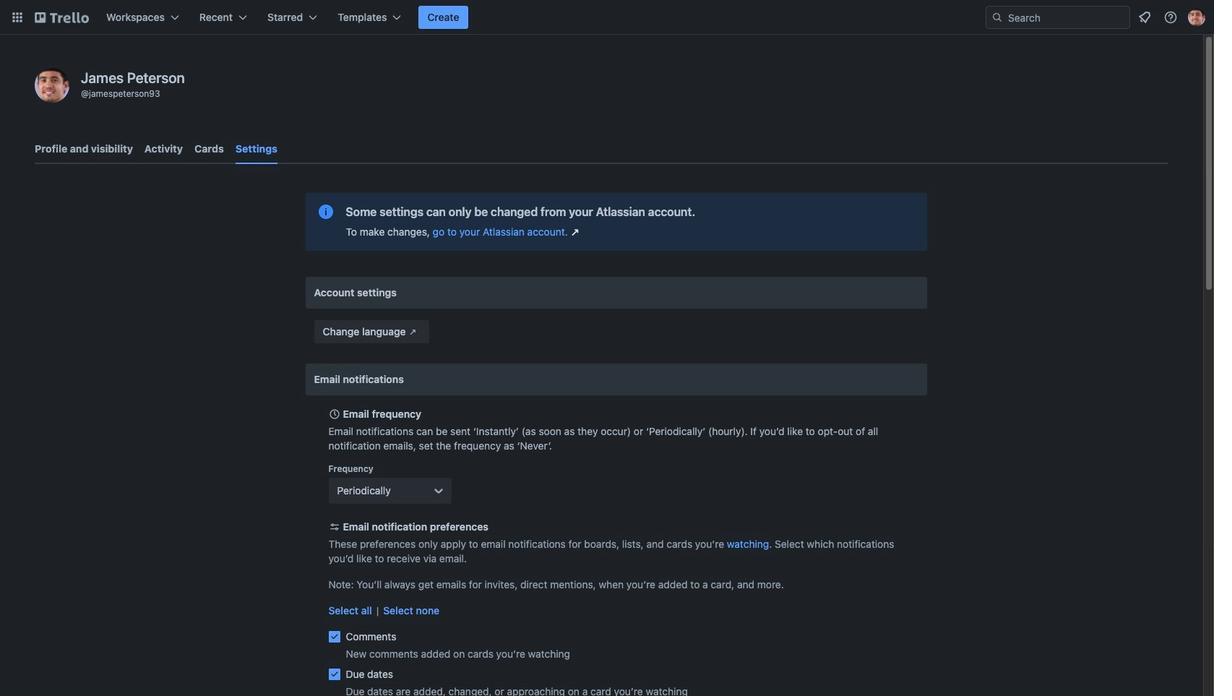 Task type: vqa. For each thing, say whether or not it's contained in the screenshot.
James Peterson (jamespeterson93) "image" to the top
yes



Task type: locate. For each thing, give the bounding box(es) containing it.
1 horizontal spatial james peterson (jamespeterson93) image
[[1188, 9, 1206, 26]]

james peterson (jamespeterson93) image down back to home image
[[35, 68, 69, 103]]

james peterson (jamespeterson93) image
[[1188, 9, 1206, 26], [35, 68, 69, 103]]

sm image
[[406, 325, 420, 339]]

open information menu image
[[1164, 10, 1178, 25]]

0 horizontal spatial james peterson (jamespeterson93) image
[[35, 68, 69, 103]]

0 notifications image
[[1136, 9, 1154, 26]]

back to home image
[[35, 6, 89, 29]]

james peterson (jamespeterson93) image right open information menu image
[[1188, 9, 1206, 26]]

1 vertical spatial james peterson (jamespeterson93) image
[[35, 68, 69, 103]]

0 vertical spatial james peterson (jamespeterson93) image
[[1188, 9, 1206, 26]]



Task type: describe. For each thing, give the bounding box(es) containing it.
search image
[[992, 12, 1003, 23]]

Search field
[[986, 6, 1130, 29]]

primary element
[[0, 0, 1214, 35]]

james peterson (jamespeterson93) image inside primary element
[[1188, 9, 1206, 26]]



